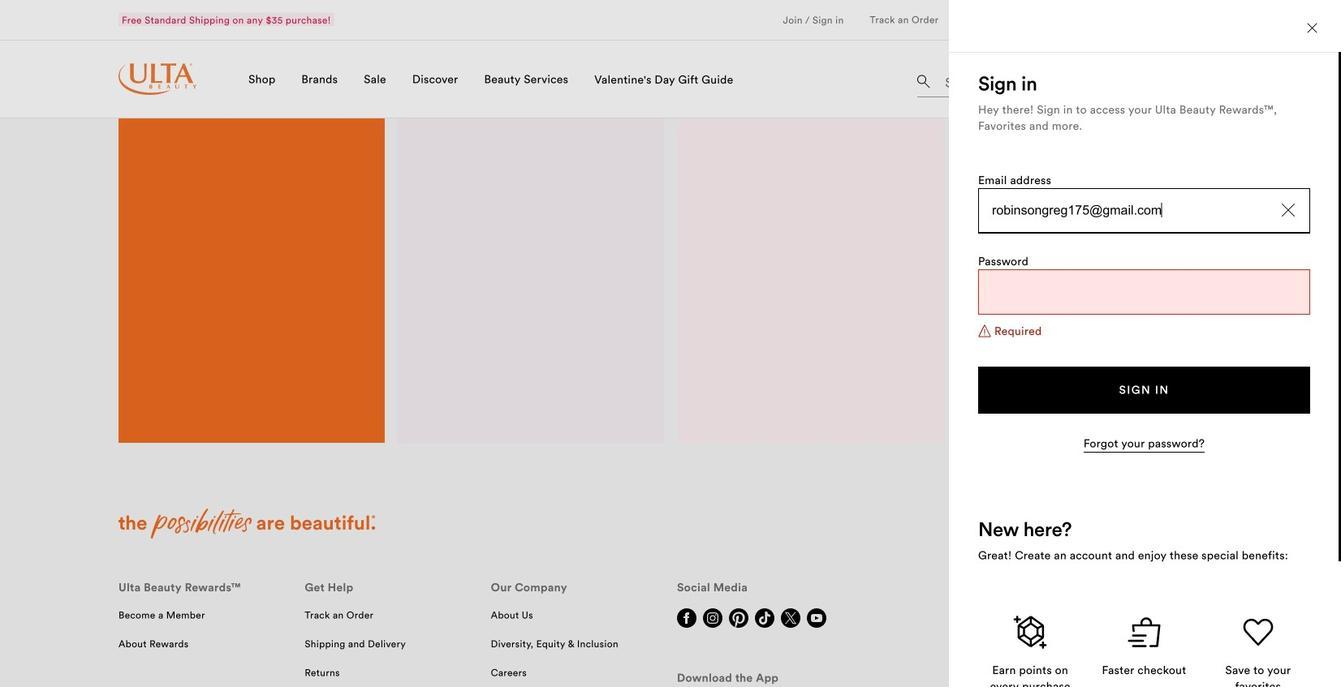 Task type: vqa. For each thing, say whether or not it's contained in the screenshot.
search box
yes



Task type: describe. For each thing, give the bounding box(es) containing it.
close image
[[1307, 23, 1317, 33]]

clear image
[[1282, 204, 1295, 217]]



Task type: locate. For each thing, give the bounding box(es) containing it.
the possibilities are beautiful image
[[119, 508, 376, 540]]

error image
[[978, 325, 991, 338]]

None text field
[[979, 189, 1280, 232]]

Search products and more search field
[[943, 65, 1140, 94]]

None password field
[[979, 270, 1309, 314]]

None search field
[[917, 62, 1145, 101]]



